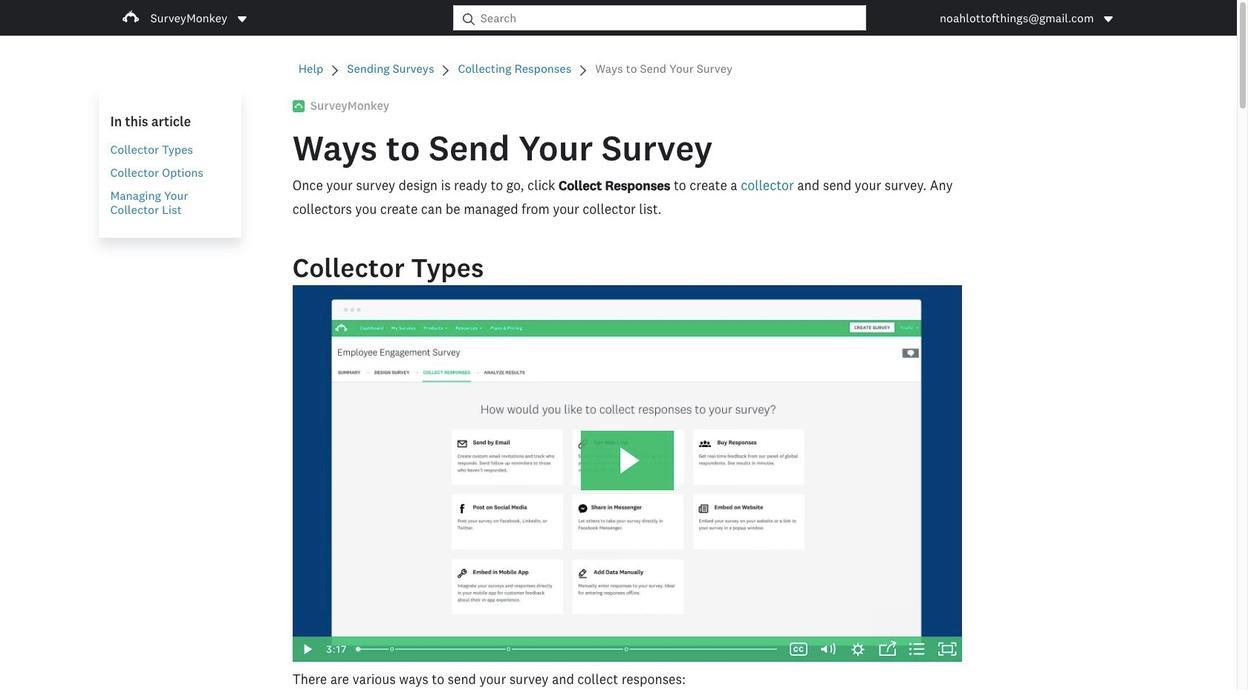 Task type: locate. For each thing, give the bounding box(es) containing it.
open image
[[236, 13, 248, 25]]

playbar slider
[[347, 637, 784, 662]]

open image
[[1103, 13, 1115, 25], [238, 16, 247, 22], [1104, 16, 1113, 22]]

video element
[[293, 285, 962, 662]]



Task type: describe. For each thing, give the bounding box(es) containing it.
search image
[[463, 13, 475, 25]]

chapter markers toolbar
[[358, 637, 777, 662]]

search image
[[463, 13, 475, 25]]

Search text field
[[475, 6, 866, 30]]

open image inside icon
[[238, 16, 247, 22]]



